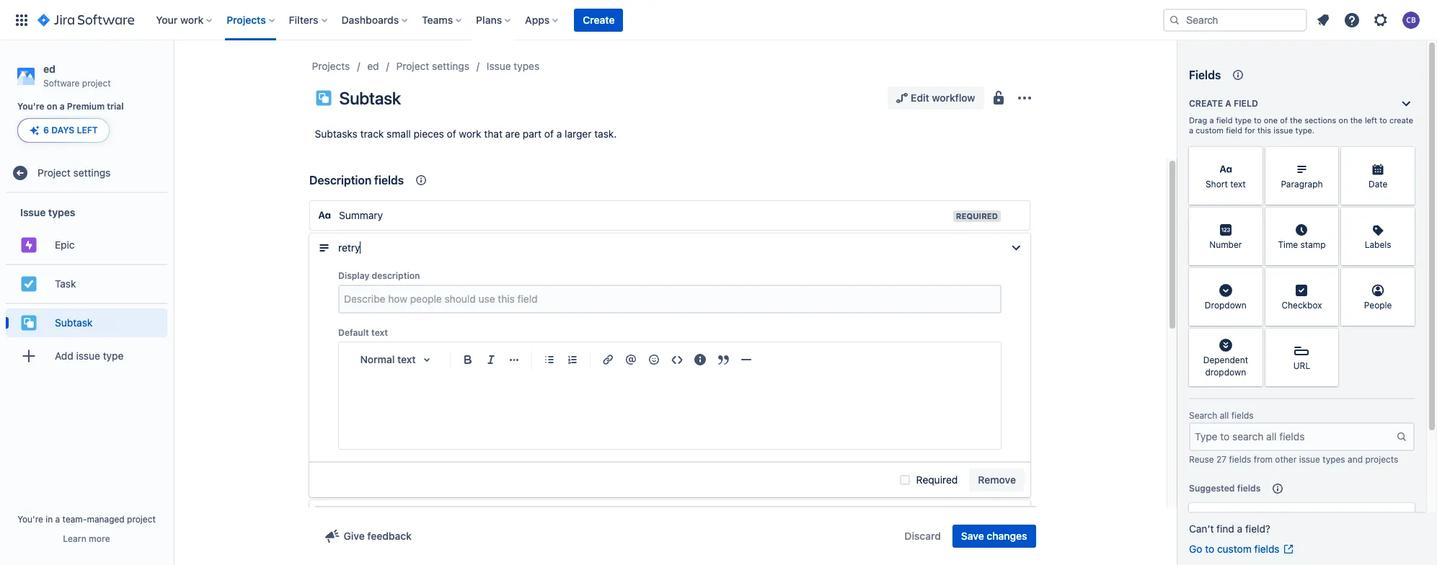 Task type: locate. For each thing, give the bounding box(es) containing it.
compass
[[1218, 511, 1262, 524]]

0 vertical spatial you're
[[17, 101, 44, 112]]

6 days left button
[[18, 119, 109, 142]]

1 horizontal spatial subtask
[[339, 88, 401, 108]]

field up for
[[1234, 98, 1259, 109]]

your profile and settings image
[[1403, 11, 1420, 28]]

0 horizontal spatial text
[[371, 327, 388, 338]]

0 horizontal spatial issue types
[[20, 206, 75, 218]]

1 horizontal spatial project settings link
[[396, 58, 470, 75]]

create a field
[[1189, 98, 1259, 109]]

custom inside drag a field type to one of the sections on the left to create a custom field for this issue type.
[[1196, 126, 1224, 135]]

italic ⌘i image
[[483, 351, 500, 369]]

0 horizontal spatial the
[[1290, 115, 1303, 125]]

edit workflow button
[[888, 87, 984, 110]]

normal text button
[[353, 344, 444, 376]]

can't find a field?
[[1189, 523, 1271, 535]]

field left for
[[1226, 126, 1243, 135]]

2 horizontal spatial types
[[1323, 454, 1346, 465]]

ed right projects link
[[367, 60, 379, 72]]

type up for
[[1235, 115, 1252, 125]]

issue down plans popup button
[[487, 60, 511, 72]]

link image
[[599, 351, 617, 369]]

more
[[89, 534, 110, 545]]

1 horizontal spatial on
[[1339, 115, 1349, 125]]

search all fields
[[1189, 410, 1254, 421]]

1 horizontal spatial the
[[1351, 115, 1363, 125]]

ed link
[[367, 58, 379, 75]]

1 you're from the top
[[17, 101, 44, 112]]

group
[[6, 194, 167, 380]]

types
[[514, 60, 540, 72], [48, 206, 75, 218], [1323, 454, 1346, 465]]

group containing issue types
[[6, 194, 167, 380]]

projects
[[227, 13, 266, 26], [312, 60, 350, 72]]

0 vertical spatial work
[[180, 13, 204, 26]]

0 vertical spatial project settings
[[396, 60, 470, 72]]

1 horizontal spatial settings
[[432, 60, 470, 72]]

1 vertical spatial create
[[1189, 98, 1223, 109]]

0 horizontal spatial issue
[[20, 206, 46, 218]]

1 horizontal spatial project
[[127, 514, 156, 525]]

this link will be opened in a new tab image
[[1283, 544, 1294, 555]]

types inside group
[[48, 206, 75, 218]]

2 the from the left
[[1351, 115, 1363, 125]]

small
[[387, 128, 411, 140]]

fields right 27 on the right of page
[[1229, 454, 1252, 465]]

you're up 6
[[17, 101, 44, 112]]

0 vertical spatial on
[[47, 101, 57, 112]]

add issue type button
[[6, 342, 167, 371]]

bold ⌘b image
[[459, 351, 477, 369]]

fields left the more information about the suggested fields image
[[1238, 483, 1261, 494]]

open field configuration image
[[1008, 506, 1025, 524]]

create inside button
[[583, 13, 615, 26]]

1 vertical spatial text
[[371, 327, 388, 338]]

1 vertical spatial issue
[[76, 350, 100, 362]]

project settings down 6 days left
[[38, 167, 111, 179]]

a
[[1226, 98, 1232, 109], [60, 101, 65, 112], [1210, 115, 1214, 125], [1189, 126, 1194, 135], [557, 128, 562, 140], [55, 514, 60, 525], [1237, 523, 1243, 535]]

0 horizontal spatial more information image
[[1244, 149, 1261, 166]]

0 vertical spatial project
[[82, 78, 111, 89]]

2 vertical spatial text
[[397, 353, 416, 366]]

2 you're from the top
[[17, 514, 43, 525]]

work right your
[[180, 13, 204, 26]]

more information image down stamp
[[1320, 270, 1338, 287]]

from
[[1254, 454, 1273, 465]]

subtask down ed link
[[339, 88, 401, 108]]

your work button
[[152, 8, 218, 31]]

1 horizontal spatial more information image
[[1320, 270, 1338, 287]]

projects up issue type icon
[[312, 60, 350, 72]]

dashboards button
[[337, 8, 413, 31]]

drag a field type to one of the sections on the left to create a custom field for this issue type.
[[1189, 115, 1414, 135]]

settings
[[432, 60, 470, 72], [73, 167, 111, 179]]

0 vertical spatial type
[[1235, 115, 1252, 125]]

1 vertical spatial projects
[[312, 60, 350, 72]]

0 horizontal spatial ed
[[43, 63, 55, 75]]

the
[[1290, 115, 1303, 125], [1351, 115, 1363, 125]]

0 horizontal spatial projects
[[227, 13, 266, 26]]

of right part
[[544, 128, 554, 140]]

1 vertical spatial you're
[[17, 514, 43, 525]]

default text
[[338, 327, 388, 338]]

apps button
[[521, 8, 564, 31]]

projects inside popup button
[[227, 13, 266, 26]]

1 horizontal spatial text
[[397, 353, 416, 366]]

types down "apps"
[[514, 60, 540, 72]]

0 horizontal spatial types
[[48, 206, 75, 218]]

2 horizontal spatial text
[[1231, 179, 1246, 190]]

left
[[77, 125, 98, 136]]

more information image down for
[[1244, 149, 1261, 166]]

date
[[1369, 179, 1388, 190]]

1 horizontal spatial work
[[459, 128, 482, 140]]

1 horizontal spatial ed
[[367, 60, 379, 72]]

create up drag
[[1189, 98, 1223, 109]]

go to custom fields
[[1189, 543, 1280, 555]]

custom down drag
[[1196, 126, 1224, 135]]

to right left
[[1380, 115, 1388, 125]]

of right the one
[[1281, 115, 1288, 125]]

type inside button
[[103, 350, 124, 362]]

fields left this link will be opened in a new tab image
[[1255, 543, 1280, 555]]

1 horizontal spatial create
[[1189, 98, 1223, 109]]

on
[[47, 101, 57, 112], [1339, 115, 1349, 125]]

0 horizontal spatial on
[[47, 101, 57, 112]]

dropdown
[[1205, 300, 1247, 311]]

to up this
[[1254, 115, 1262, 125]]

a down drag
[[1189, 126, 1194, 135]]

plans button
[[472, 8, 517, 31]]

0 horizontal spatial project settings
[[38, 167, 111, 179]]

0 horizontal spatial project
[[82, 78, 111, 89]]

6 days left
[[43, 125, 98, 136]]

1 vertical spatial type
[[103, 350, 124, 362]]

project settings link down left
[[6, 159, 167, 188]]

0 horizontal spatial subtask
[[55, 317, 93, 329]]

type down subtask "link"
[[103, 350, 124, 362]]

2 horizontal spatial issue
[[1300, 454, 1321, 465]]

dropdown
[[1206, 367, 1247, 378]]

search image
[[1169, 14, 1181, 26]]

jira software image
[[38, 11, 134, 28], [38, 11, 134, 28]]

1 vertical spatial required
[[917, 474, 958, 486]]

issue types up epic
[[20, 206, 75, 218]]

field for drag
[[1217, 115, 1233, 125]]

the left left
[[1351, 115, 1363, 125]]

project inside ed software project
[[82, 78, 111, 89]]

Type to search all fields text field
[[1191, 424, 1396, 450]]

0 horizontal spatial create
[[583, 13, 615, 26]]

1 horizontal spatial to
[[1254, 115, 1262, 125]]

more information about the fields image
[[1230, 66, 1247, 84]]

ed inside ed software project
[[43, 63, 55, 75]]

1 vertical spatial more information image
[[1320, 270, 1338, 287]]

work
[[180, 13, 204, 26], [459, 128, 482, 140]]

issue right add
[[76, 350, 100, 362]]

type
[[1235, 115, 1252, 125], [103, 350, 124, 362]]

more information image for dropdown
[[1244, 270, 1261, 287]]

short
[[1206, 179, 1228, 190]]

project up "premium"
[[82, 78, 111, 89]]

1 horizontal spatial project
[[396, 60, 429, 72]]

issue down the one
[[1274, 126, 1294, 135]]

create
[[1390, 115, 1414, 125]]

issue types down plans popup button
[[487, 60, 540, 72]]

text right short
[[1231, 179, 1246, 190]]

issue right other
[[1300, 454, 1321, 465]]

1 vertical spatial project
[[127, 514, 156, 525]]

1 vertical spatial on
[[1339, 115, 1349, 125]]

text right normal
[[397, 353, 416, 366]]

on up 6
[[47, 101, 57, 112]]

learn
[[63, 534, 86, 545]]

short text
[[1206, 179, 1246, 190]]

projects left filters
[[227, 13, 266, 26]]

0 vertical spatial issue
[[487, 60, 511, 72]]

issue
[[1274, 126, 1294, 135], [76, 350, 100, 362], [1300, 454, 1321, 465]]

types left and at right
[[1323, 454, 1346, 465]]

1 horizontal spatial issue
[[487, 60, 511, 72]]

a right in
[[55, 514, 60, 525]]

1 vertical spatial custom
[[1217, 543, 1252, 555]]

1 horizontal spatial issue
[[1274, 126, 1294, 135]]

create
[[583, 13, 615, 26], [1189, 98, 1223, 109]]

a down software
[[60, 101, 65, 112]]

project down 6 days left dropdown button
[[38, 167, 71, 179]]

1 horizontal spatial types
[[514, 60, 540, 72]]

more information image
[[1244, 149, 1261, 166], [1320, 270, 1338, 287]]

work left that
[[459, 128, 482, 140]]

0 horizontal spatial issue
[[76, 350, 100, 362]]

you're left in
[[17, 514, 43, 525]]

1 vertical spatial settings
[[73, 167, 111, 179]]

types for issue types link
[[514, 60, 540, 72]]

0 vertical spatial custom
[[1196, 126, 1224, 135]]

on right sections
[[1339, 115, 1349, 125]]

settings image
[[1373, 11, 1390, 28]]

epic
[[55, 239, 75, 251]]

ed up software
[[43, 63, 55, 75]]

team-
[[62, 514, 87, 525]]

0 horizontal spatial work
[[180, 13, 204, 26]]

0 vertical spatial issue types
[[487, 60, 540, 72]]

ed
[[367, 60, 379, 72], [43, 63, 55, 75]]

2 horizontal spatial of
[[1281, 115, 1288, 125]]

1 horizontal spatial type
[[1235, 115, 1252, 125]]

0 vertical spatial projects
[[227, 13, 266, 26]]

on inside drag a field type to one of the sections on the left to create a custom field for this issue type.
[[1339, 115, 1349, 125]]

more information image for dependent dropdown
[[1244, 330, 1261, 348]]

left
[[1365, 115, 1378, 125]]

task link
[[6, 270, 167, 299]]

more information image
[[1320, 149, 1338, 166], [1396, 149, 1414, 166], [1244, 209, 1261, 226], [1320, 209, 1338, 226], [1396, 209, 1414, 226], [1244, 270, 1261, 287], [1396, 270, 1414, 287], [1244, 330, 1261, 348]]

1 vertical spatial issue
[[20, 206, 46, 218]]

fields
[[1189, 69, 1221, 82]]

types up epic
[[48, 206, 75, 218]]

the up type.
[[1290, 115, 1303, 125]]

of right pieces
[[447, 128, 456, 140]]

0 vertical spatial settings
[[432, 60, 470, 72]]

1 horizontal spatial projects
[[312, 60, 350, 72]]

more formatting image
[[506, 351, 523, 369]]

your work
[[156, 13, 204, 26]]

project settings down teams
[[396, 60, 470, 72]]

0 horizontal spatial project
[[38, 167, 71, 179]]

issue up epic link
[[20, 206, 46, 218]]

1 vertical spatial project
[[38, 167, 71, 179]]

0 horizontal spatial settings
[[73, 167, 111, 179]]

learn more
[[63, 534, 110, 545]]

suggested
[[1189, 483, 1235, 494]]

to
[[1254, 115, 1262, 125], [1380, 115, 1388, 125], [1205, 543, 1215, 555]]

1 vertical spatial work
[[459, 128, 482, 140]]

0 vertical spatial text
[[1231, 179, 1246, 190]]

0 vertical spatial create
[[583, 13, 615, 26]]

more options image
[[1016, 89, 1033, 107]]

required
[[956, 211, 998, 221], [917, 474, 958, 486]]

number
[[1210, 240, 1242, 251]]

2 vertical spatial field
[[1226, 126, 1243, 135]]

quote image
[[715, 351, 732, 369]]

project right ed link
[[396, 60, 429, 72]]

give feedback
[[344, 530, 412, 542]]

banner
[[0, 0, 1438, 40]]

0 horizontal spatial type
[[103, 350, 124, 362]]

custom
[[1196, 126, 1224, 135], [1217, 543, 1252, 555]]

remove button
[[970, 469, 1025, 492]]

software
[[43, 78, 80, 89]]

text for default text
[[371, 327, 388, 338]]

apps
[[525, 13, 550, 26]]

a right find
[[1237, 523, 1243, 535]]

display
[[338, 270, 370, 281]]

2 vertical spatial issue
[[1300, 454, 1321, 465]]

1 vertical spatial field
[[1217, 115, 1233, 125]]

1 vertical spatial project settings
[[38, 167, 111, 179]]

sections
[[1305, 115, 1337, 125]]

text right default at the bottom left of page
[[371, 327, 388, 338]]

more information image for short text
[[1244, 149, 1261, 166]]

you're in a team-managed project
[[17, 514, 156, 525]]

create right apps dropdown button
[[583, 13, 615, 26]]

give
[[344, 530, 365, 542]]

project settings link down teams
[[396, 58, 470, 75]]

1 vertical spatial subtask
[[55, 317, 93, 329]]

field down create a field
[[1217, 115, 1233, 125]]

settings down teams popup button
[[432, 60, 470, 72]]

0 vertical spatial field
[[1234, 98, 1259, 109]]

filters button
[[285, 8, 333, 31]]

find
[[1217, 523, 1235, 535]]

code snippet image
[[669, 351, 686, 369]]

Display description field
[[340, 286, 1000, 312]]

to right go
[[1205, 543, 1215, 555]]

no restrictions image
[[990, 89, 1007, 107]]

0 horizontal spatial project settings link
[[6, 159, 167, 188]]

0 vertical spatial issue
[[1274, 126, 1294, 135]]

0 vertical spatial types
[[514, 60, 540, 72]]

a left larger
[[557, 128, 562, 140]]

project right managed
[[127, 514, 156, 525]]

2 vertical spatial types
[[1323, 454, 1346, 465]]

0 vertical spatial more information image
[[1244, 149, 1261, 166]]

project
[[396, 60, 429, 72], [38, 167, 71, 179]]

settings down left
[[73, 167, 111, 179]]

1 vertical spatial types
[[48, 206, 75, 218]]

more information image for number
[[1244, 209, 1261, 226]]

ed software project
[[43, 63, 111, 89]]

project
[[82, 78, 111, 89], [127, 514, 156, 525]]

text inside normal text "popup button"
[[397, 353, 416, 366]]

subtask
[[339, 88, 401, 108], [55, 317, 93, 329]]

custom down can't find a field?
[[1217, 543, 1252, 555]]

of
[[1281, 115, 1288, 125], [447, 128, 456, 140], [544, 128, 554, 140]]

normal text
[[360, 353, 416, 366]]

subtask up add
[[55, 317, 93, 329]]



Task type: vqa. For each thing, say whether or not it's contained in the screenshot.


Task type: describe. For each thing, give the bounding box(es) containing it.
type inside drag a field type to one of the sections on the left to create a custom field for this issue type.
[[1235, 115, 1252, 125]]

projects for projects link
[[312, 60, 350, 72]]

0 horizontal spatial to
[[1205, 543, 1215, 555]]

fields left more information about the context fields icon
[[374, 174, 404, 187]]

save changes button
[[953, 525, 1036, 548]]

1 the from the left
[[1290, 115, 1303, 125]]

drag
[[1189, 115, 1208, 125]]

banner containing your work
[[0, 0, 1438, 40]]

in
[[46, 514, 53, 525]]

27
[[1217, 454, 1227, 465]]

task.
[[594, 128, 617, 140]]

1 horizontal spatial issue types
[[487, 60, 540, 72]]

are
[[505, 128, 520, 140]]

0 vertical spatial subtask
[[339, 88, 401, 108]]

summary
[[339, 209, 383, 221]]

workflow
[[932, 92, 976, 104]]

issue inside button
[[76, 350, 100, 362]]

help image
[[1344, 11, 1361, 28]]

edit workflow
[[911, 92, 976, 104]]

subtasks
[[315, 128, 358, 140]]

0 vertical spatial project settings link
[[396, 58, 470, 75]]

1 vertical spatial project settings link
[[6, 159, 167, 188]]

work inside dropdown button
[[180, 13, 204, 26]]

checkbox
[[1282, 300, 1323, 311]]

a down more information about the fields icon at the right of page
[[1226, 98, 1232, 109]]

issue inside drag a field type to one of the sections on the left to create a custom field for this issue type.
[[1274, 126, 1294, 135]]

reuse 27 fields from other issue types and projects
[[1189, 454, 1399, 465]]

issue type icon image
[[315, 89, 332, 107]]

create for create a field
[[1189, 98, 1223, 109]]

numbered list ⌘⇧7 image
[[564, 351, 581, 369]]

Search field
[[1163, 8, 1308, 31]]

2 horizontal spatial to
[[1380, 115, 1388, 125]]

description
[[372, 270, 420, 281]]

mention image
[[622, 351, 640, 369]]

time
[[1278, 240, 1298, 251]]

can't
[[1189, 523, 1214, 535]]

0 horizontal spatial of
[[447, 128, 456, 140]]

info panel image
[[692, 351, 709, 369]]

create button
[[574, 8, 624, 31]]

fields right 'all'
[[1232, 410, 1254, 421]]

stamp
[[1301, 240, 1326, 251]]

more information about the context fields image
[[413, 172, 430, 189]]

one
[[1264, 115, 1278, 125]]

sidebar navigation image
[[157, 58, 189, 87]]

edit
[[911, 92, 930, 104]]

projects for projects popup button
[[227, 13, 266, 26]]

teams
[[422, 13, 453, 26]]

plans
[[476, 13, 502, 26]]

more information image for labels
[[1396, 209, 1414, 226]]

ed for ed
[[367, 60, 379, 72]]

add
[[55, 350, 73, 362]]

your
[[156, 13, 178, 26]]

more information image for people
[[1396, 270, 1414, 287]]

create for create
[[583, 13, 615, 26]]

filters
[[289, 13, 319, 26]]

text for normal text
[[397, 353, 416, 366]]

1 vertical spatial issue types
[[20, 206, 75, 218]]

add issue type
[[55, 350, 124, 362]]

feedback
[[367, 530, 412, 542]]

reuse
[[1189, 454, 1214, 465]]

6
[[43, 125, 49, 136]]

field for create
[[1234, 98, 1259, 109]]

more information image for checkbox
[[1320, 270, 1338, 287]]

0 vertical spatial required
[[956, 211, 998, 221]]

type.
[[1296, 126, 1315, 135]]

dependent
[[1204, 355, 1249, 366]]

larger
[[565, 128, 592, 140]]

give feedback button
[[315, 525, 420, 548]]

for
[[1245, 126, 1256, 135]]

suggested fields
[[1189, 483, 1261, 494]]

premium
[[67, 101, 105, 112]]

subtask inside "link"
[[55, 317, 93, 329]]

a right drag
[[1210, 115, 1214, 125]]

more information image for paragraph
[[1320, 149, 1338, 166]]

emoji image
[[646, 351, 663, 369]]

more information image for date
[[1396, 149, 1414, 166]]

compass button
[[1189, 503, 1415, 532]]

types for group containing issue types
[[48, 206, 75, 218]]

more information image for time stamp
[[1320, 209, 1338, 226]]

track
[[360, 128, 384, 140]]

you're on a premium trial
[[17, 101, 124, 112]]

you're for you're on a premium trial
[[17, 101, 44, 112]]

dashboards
[[342, 13, 399, 26]]

learn more button
[[63, 534, 110, 545]]

1 horizontal spatial of
[[544, 128, 554, 140]]

save
[[961, 530, 984, 542]]

projects
[[1366, 454, 1399, 465]]

pieces
[[414, 128, 444, 140]]

subtask group
[[6, 303, 167, 342]]

ed for ed software project
[[43, 63, 55, 75]]

0 vertical spatial project
[[396, 60, 429, 72]]

display description
[[338, 270, 420, 281]]

epic link
[[6, 231, 167, 260]]

text for short text
[[1231, 179, 1246, 190]]

labels
[[1365, 240, 1392, 251]]

remove
[[978, 474, 1016, 486]]

Enter field name field
[[338, 239, 1002, 257]]

discard
[[905, 530, 941, 542]]

issue types link
[[487, 58, 540, 75]]

subtasks track small pieces of work that are part of a larger task.
[[315, 128, 617, 140]]

trial
[[107, 101, 124, 112]]

close field configuration image
[[1008, 239, 1025, 257]]

search
[[1189, 410, 1218, 421]]

url
[[1294, 361, 1311, 372]]

that
[[484, 128, 503, 140]]

go to custom fields link
[[1189, 542, 1294, 557]]

time stamp
[[1278, 240, 1326, 251]]

projects button
[[222, 8, 280, 31]]

projects link
[[312, 58, 350, 75]]

1 horizontal spatial project settings
[[396, 60, 470, 72]]

of inside drag a field type to one of the sections on the left to create a custom field for this issue type.
[[1281, 115, 1288, 125]]

description fields
[[309, 174, 404, 187]]

primary element
[[9, 0, 1163, 40]]

subtask link
[[6, 309, 167, 338]]

description
[[309, 174, 372, 187]]

appswitcher icon image
[[13, 11, 30, 28]]

bullet list ⌘⇧8 image
[[541, 351, 558, 369]]

and
[[1348, 454, 1363, 465]]

discard button
[[896, 525, 950, 548]]

all
[[1220, 410, 1229, 421]]

you're for you're in a team-managed project
[[17, 514, 43, 525]]

more information about the suggested fields image
[[1270, 480, 1287, 498]]

part
[[523, 128, 542, 140]]

paragraph
[[1281, 179, 1323, 190]]

people
[[1365, 300, 1392, 311]]

divider image
[[738, 351, 755, 369]]

dependent dropdown
[[1204, 355, 1249, 378]]

field?
[[1246, 523, 1271, 535]]

notifications image
[[1315, 11, 1332, 28]]

teams button
[[418, 8, 468, 31]]

days
[[51, 125, 74, 136]]

add issue type image
[[20, 348, 38, 365]]



